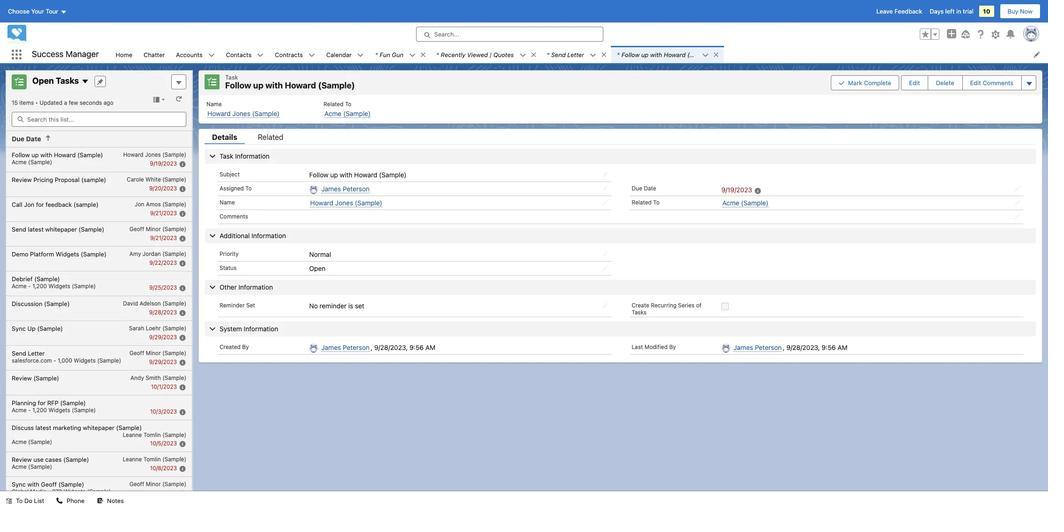 Task type: locate. For each thing, give the bounding box(es) containing it.
information right 'additional'
[[252, 232, 286, 240]]

to inside button
[[16, 497, 23, 505]]

amos
[[146, 201, 161, 208]]

1 horizontal spatial jon
[[135, 201, 144, 208]]

task
[[225, 74, 238, 81], [220, 152, 233, 160]]

demo platform widgets (sample)
[[12, 250, 106, 258]]

0 vertical spatial 1,200
[[32, 283, 47, 290]]

seconds
[[80, 99, 102, 106]]

2 , 9/28/2023, 9:56 am from the left
[[783, 344, 848, 352]]

, for last modified by
[[783, 344, 785, 352]]

2 am from the left
[[838, 344, 848, 352]]

letter
[[568, 51, 584, 58], [28, 350, 45, 357]]

0 vertical spatial for
[[36, 201, 44, 208]]

date down •
[[26, 135, 41, 143]]

howard jones (sample)
[[123, 151, 186, 158], [310, 199, 382, 207]]

leanne down discuss latest marketing whitepaper (sample) leanne tomlin (sample)
[[123, 456, 142, 463]]

amy
[[129, 250, 141, 257]]

up inside task follow up with howard (sample)
[[253, 81, 264, 90]]

edit inside edit button
[[910, 79, 920, 87]]

acme (sample) for discuss latest marketing whitepaper (sample)
[[12, 439, 52, 446]]

(sample) inside task follow up with howard (sample)
[[318, 81, 355, 90]]

task inside dropdown button
[[220, 152, 233, 160]]

1 vertical spatial 1,200
[[32, 407, 47, 414]]

geoff minor (sample) for send latest whitepaper (sample)
[[129, 226, 186, 233]]

sync
[[12, 325, 26, 332], [12, 481, 26, 488]]

1 horizontal spatial comments
[[983, 79, 1014, 87]]

send inside 'list item'
[[552, 51, 566, 58]]

leave
[[877, 7, 893, 15]]

0 vertical spatial tomlin
[[144, 432, 161, 439]]

recurring
[[651, 302, 677, 309]]

minor for send latest whitepaper (sample)
[[146, 226, 161, 233]]

1 horizontal spatial , 9/28/2023, 9:56 am
[[783, 344, 848, 352]]

related for related to acme (sample)
[[324, 100, 344, 107]]

widgets right platform at the left
[[56, 250, 79, 258]]

discussion
[[12, 300, 42, 307]]

rfp
[[47, 399, 59, 407]]

1 , 9/28/2023, 9:56 am from the left
[[371, 344, 436, 352]]

text default image
[[530, 51, 537, 58], [713, 51, 720, 58], [208, 52, 215, 58], [257, 52, 264, 58], [309, 52, 315, 58], [357, 52, 364, 58], [409, 52, 416, 58], [590, 52, 597, 58], [82, 78, 89, 85], [56, 498, 63, 505], [97, 498, 103, 505]]

1 vertical spatial minor
[[146, 350, 161, 357]]

choose your tour
[[8, 7, 58, 15]]

9/29/2023
[[149, 334, 177, 341], [149, 359, 177, 366]]

- for 9/29/2023
[[53, 357, 56, 364]]

, 9/28/2023, 9:56 am for created by
[[371, 344, 436, 352]]

widgets for 9/25/2023
[[48, 283, 70, 290]]

9/21/2023 up amy jordan (sample)
[[150, 234, 177, 241]]

manager
[[66, 49, 99, 59]]

None search field
[[12, 112, 186, 127]]

0 horizontal spatial jones
[[145, 151, 161, 158]]

system information
[[220, 325, 278, 333]]

edit inside "edit comments" button
[[971, 79, 982, 87]]

tour
[[46, 7, 58, 15]]

by right modified at the right of page
[[670, 344, 676, 351]]

0 horizontal spatial jon
[[24, 201, 34, 208]]

call
[[12, 201, 22, 208]]

0 horizontal spatial acme (sample) link
[[325, 109, 371, 118]]

1 horizontal spatial due
[[632, 185, 643, 192]]

0 vertical spatial name
[[207, 100, 222, 107]]

1 vertical spatial name
[[220, 199, 235, 206]]

james peterson link for assigned to
[[321, 185, 370, 193]]

edit for edit
[[910, 79, 920, 87]]

1,200 up discussion (sample)
[[32, 283, 47, 290]]

james peterson link for created by
[[321, 344, 370, 352]]

james peterson link
[[321, 185, 370, 193], [321, 344, 370, 352], [734, 344, 782, 352]]

1 horizontal spatial acme (sample) link
[[723, 199, 769, 207]]

0 horizontal spatial howard jones (sample)
[[123, 151, 186, 158]]

9/28/2023,
[[374, 344, 408, 352], [787, 344, 820, 352]]

to
[[345, 100, 352, 107], [246, 185, 252, 192], [654, 199, 660, 206], [16, 497, 23, 505]]

text default image
[[420, 51, 427, 58], [601, 51, 607, 58], [520, 52, 526, 58], [702, 52, 709, 58], [45, 135, 51, 141], [6, 498, 12, 505]]

1 horizontal spatial am
[[838, 344, 848, 352]]

2 acme - 1,200 widgets (sample) from the top
[[12, 407, 96, 414]]

latest up platform at the left
[[28, 226, 44, 233]]

additional
[[220, 232, 250, 240]]

tasks inside create recurring series of tasks
[[632, 309, 647, 316]]

review for review (sample)
[[12, 374, 32, 382]]

1 horizontal spatial jones
[[232, 109, 251, 117]]

information down set
[[244, 325, 278, 333]]

minor
[[146, 226, 161, 233], [146, 350, 161, 357], [146, 481, 161, 488]]

0 vertical spatial jones
[[232, 109, 251, 117]]

to inside related to acme (sample)
[[345, 100, 352, 107]]

3 review from the top
[[12, 456, 32, 463]]

widgets up marketing
[[48, 407, 70, 414]]

list containing howard jones (sample)
[[199, 95, 1043, 123]]

geoff for sync with geoff (sample)
[[129, 481, 144, 488]]

, 9/28/2023, 9:56 am
[[371, 344, 436, 352], [783, 344, 848, 352]]

tomlin up 10/8/2023 at the bottom left of page
[[144, 456, 161, 463]]

1 9:56 from the left
[[410, 344, 424, 352]]

geoff for send latest whitepaper (sample)
[[129, 226, 144, 233]]

1 vertical spatial whitepaper
[[83, 424, 115, 432]]

9/28/2023, for last modified by
[[787, 344, 820, 352]]

10/3/2023
[[150, 408, 177, 415]]

1 vertical spatial date
[[644, 185, 657, 192]]

0 horizontal spatial edit
[[910, 79, 920, 87]]

1 vertical spatial follow up with howard (sample)
[[309, 171, 407, 179]]

0 vertical spatial 9/29/2023
[[149, 334, 177, 341]]

1 vertical spatial list
[[199, 95, 1043, 123]]

* for * fun gun
[[375, 51, 378, 58]]

leanne up leanne tomlin (sample)
[[123, 432, 142, 439]]

1,200 for for
[[32, 407, 47, 414]]

- for 9/25/2023
[[28, 283, 31, 290]]

acme (sample) for follow up with howard (sample)
[[12, 159, 52, 166]]

9/19/2023
[[150, 160, 177, 167], [722, 186, 753, 194]]

3 list item from the left
[[541, 46, 612, 63]]

letter inside 'select an item from this list to open it.' list box
[[28, 350, 45, 357]]

sync left up
[[12, 325, 26, 332]]

date
[[26, 135, 41, 143], [644, 185, 657, 192]]

-
[[28, 283, 31, 290], [53, 357, 56, 364], [28, 407, 31, 414], [48, 488, 50, 495]]

group containing mark complete
[[831, 74, 1037, 91]]

* for * send letter
[[547, 51, 550, 58]]

jon right the call
[[24, 201, 34, 208]]

tomlin inside discuss latest marketing whitepaper (sample) leanne tomlin (sample)
[[144, 432, 161, 439]]

edit comments button
[[963, 76, 1021, 90]]

1 by from the left
[[242, 344, 249, 351]]

1 horizontal spatial tasks
[[632, 309, 647, 316]]

0 horizontal spatial due date
[[12, 135, 41, 143]]

text default image inside contracts list item
[[309, 52, 315, 58]]

(sample) right feedback
[[74, 201, 99, 208]]

jones inside 'select an item from this list to open it.' list box
[[145, 151, 161, 158]]

buy
[[1008, 7, 1019, 15]]

4 * from the left
[[617, 51, 620, 58]]

2 9/28/2023, from the left
[[787, 344, 820, 352]]

9/28/2023
[[149, 309, 177, 316]]

1 vertical spatial 9/29/2023
[[149, 359, 177, 366]]

1 horizontal spatial 9:56
[[822, 344, 836, 352]]

9/20/2023
[[149, 185, 177, 192]]

david adelson (sample)
[[123, 300, 186, 307]]

3 * from the left
[[547, 51, 550, 58]]

1 am from the left
[[426, 344, 436, 352]]

list containing home
[[110, 46, 1049, 63]]

acme - 1,200 widgets (sample) up marketing
[[12, 407, 96, 414]]

due inside open tasks|tasks|list view element
[[12, 135, 24, 143]]

2 9:56 from the left
[[822, 344, 836, 352]]

up inside 'select an item from this list to open it.' list box
[[32, 151, 39, 159]]

name up the details
[[207, 100, 222, 107]]

1 horizontal spatial by
[[670, 344, 676, 351]]

1 9/28/2023, from the left
[[374, 344, 408, 352]]

1 tomlin from the top
[[144, 432, 161, 439]]

system
[[220, 325, 242, 333]]

1 vertical spatial comments
[[220, 213, 248, 220]]

9/21/2023 down the jon amos (sample)
[[150, 210, 177, 217]]

james peterson
[[321, 185, 370, 193], [321, 344, 370, 352], [734, 344, 782, 352]]

review down the salesforce.com
[[12, 374, 32, 382]]

acme - 1,200 widgets (sample) for for
[[12, 407, 96, 414]]

10/1/2023
[[151, 383, 177, 390]]

2 geoff minor (sample) from the top
[[129, 350, 186, 357]]

1 1,200 from the top
[[32, 283, 47, 290]]

9/21/2023 for call jon for feedback (sample)
[[150, 210, 177, 217]]

acme for 10/8/2023
[[12, 463, 27, 470]]

james for created by
[[321, 344, 341, 352]]

1 vertical spatial review
[[12, 374, 32, 382]]

1 horizontal spatial edit
[[971, 79, 982, 87]]

widgets up discussion (sample)
[[48, 283, 70, 290]]

name howard jones (sample)
[[207, 100, 280, 117]]

1 horizontal spatial related
[[324, 100, 344, 107]]

3 minor from the top
[[146, 481, 161, 488]]

0 vertical spatial due date
[[12, 135, 41, 143]]

due up the related to
[[632, 185, 643, 192]]

review for review use cases (sample)
[[12, 456, 32, 463]]

0 vertical spatial geoff minor (sample)
[[129, 226, 186, 233]]

1 horizontal spatial 9/19/2023
[[722, 186, 753, 194]]

with inside task follow up with howard (sample)
[[266, 81, 283, 90]]

reminder
[[220, 302, 245, 309]]

tasks up system information dropdown button
[[632, 309, 647, 316]]

leanne inside discuss latest marketing whitepaper (sample) leanne tomlin (sample)
[[123, 432, 142, 439]]

normal
[[309, 250, 331, 258]]

1 vertical spatial send
[[12, 226, 26, 233]]

0 horizontal spatial 9:56
[[410, 344, 424, 352]]

in
[[957, 7, 962, 15]]

1 leanne from the top
[[123, 432, 142, 439]]

9:56
[[410, 344, 424, 352], [822, 344, 836, 352]]

acme - 1,200 widgets (sample)
[[12, 283, 96, 290], [12, 407, 96, 414]]

0 vertical spatial list
[[110, 46, 1049, 63]]

to for assigned to
[[246, 185, 252, 192]]

9/19/2023 inside 'select an item from this list to open it.' list box
[[150, 160, 177, 167]]

2 horizontal spatial related
[[632, 199, 652, 206]]

task information
[[220, 152, 270, 160]]

acme for 10/3/2023
[[12, 407, 27, 414]]

1 horizontal spatial 9/28/2023,
[[787, 344, 820, 352]]

for
[[36, 201, 44, 208], [38, 399, 46, 407]]

created by
[[220, 344, 249, 351]]

0 vertical spatial leanne
[[123, 432, 142, 439]]

edit right delete
[[971, 79, 982, 87]]

latest inside discuss latest marketing whitepaper (sample) leanne tomlin (sample)
[[36, 424, 51, 432]]

geoff down leanne tomlin (sample)
[[129, 481, 144, 488]]

tomlin up 10/5/2023
[[144, 432, 161, 439]]

0 vertical spatial follow up with howard (sample)
[[12, 151, 103, 159]]

information
[[235, 152, 270, 160], [252, 232, 286, 240], [239, 283, 273, 291], [244, 325, 278, 333]]

geoff down sarah
[[129, 350, 144, 357]]

3 geoff minor (sample) from the top
[[129, 481, 186, 488]]

2 review from the top
[[12, 374, 32, 382]]

0 horizontal spatial follow up with howard (sample)
[[12, 151, 103, 159]]

1 vertical spatial tomlin
[[144, 456, 161, 463]]

0 vertical spatial 9/19/2023
[[150, 160, 177, 167]]

2 9/21/2023 from the top
[[150, 234, 177, 241]]

minor down amos on the top of the page
[[146, 226, 161, 233]]

james for assigned to
[[321, 185, 341, 193]]

0 horizontal spatial open
[[32, 76, 54, 86]]

1 vertical spatial group
[[831, 74, 1037, 91]]

whitepaper right marketing
[[83, 424, 115, 432]]

follow inside task follow up with howard (sample)
[[225, 81, 251, 90]]

1 review from the top
[[12, 176, 32, 183]]

2 edit from the left
[[971, 79, 982, 87]]

accounts list item
[[171, 46, 220, 63]]

0 horizontal spatial , 9/28/2023, 9:56 am
[[371, 344, 436, 352]]

platform
[[30, 250, 54, 258]]

due date up the related to
[[632, 185, 657, 192]]

howard inside name howard jones (sample)
[[207, 109, 231, 117]]

mark complete
[[849, 79, 892, 87]]

latest right discuss
[[36, 424, 51, 432]]

1 vertical spatial for
[[38, 399, 46, 407]]

2 vertical spatial minor
[[146, 481, 161, 488]]

2 vertical spatial send
[[12, 350, 26, 357]]

2 by from the left
[[670, 344, 676, 351]]

acme - 1,200 widgets (sample) up discussion (sample)
[[12, 283, 96, 290]]

by right created
[[242, 344, 249, 351]]

acme for 10/5/2023
[[12, 439, 27, 446]]

information down related link
[[235, 152, 270, 160]]

geoff minor (sample) up 10/12/2023
[[129, 481, 186, 488]]

15 items • updated a few seconds ago
[[12, 99, 113, 106]]

whitepaper up demo platform widgets (sample) at the left of the page
[[45, 226, 77, 233]]

0 vertical spatial comments
[[983, 79, 1014, 87]]

1 vertical spatial sync
[[12, 481, 26, 488]]

related inside related to acme (sample)
[[324, 100, 344, 107]]

minor down 'loehr'
[[146, 350, 161, 357]]

global media - 270 widgets (sample)
[[12, 488, 111, 495]]

widgets right 1,000
[[74, 357, 96, 364]]

1,200 left rfp
[[32, 407, 47, 414]]

text default image inside open tasks|tasks|list view element
[[82, 78, 89, 85]]

2 vertical spatial related
[[632, 199, 652, 206]]

0 horizontal spatial tasks
[[56, 76, 79, 86]]

9/22/2023
[[149, 259, 177, 266]]

peterson for last modified by
[[755, 344, 782, 352]]

0 vertical spatial acme (sample) link
[[325, 109, 371, 118]]

, for created by
[[371, 344, 373, 352]]

9/29/2023 down sarah loehr (sample)
[[149, 334, 177, 341]]

create
[[632, 302, 650, 309]]

2 vertical spatial review
[[12, 456, 32, 463]]

latest for discuss
[[36, 424, 51, 432]]

whitepaper inside discuss latest marketing whitepaper (sample) leanne tomlin (sample)
[[83, 424, 115, 432]]

buy now
[[1008, 7, 1033, 15]]

(sample) inside related to acme (sample)
[[343, 109, 371, 117]]

0 horizontal spatial due
[[12, 135, 24, 143]]

|
[[490, 51, 492, 58]]

1 vertical spatial jones
[[145, 151, 161, 158]]

2 sync from the top
[[12, 481, 26, 488]]

cases
[[45, 456, 62, 463]]

0 horizontal spatial by
[[242, 344, 249, 351]]

0 vertical spatial minor
[[146, 226, 161, 233]]

due date down the items
[[12, 135, 41, 143]]

related for related
[[258, 133, 284, 141]]

minor for send letter
[[146, 350, 161, 357]]

am for last modified by
[[838, 344, 848, 352]]

task down contacts 'link'
[[225, 74, 238, 81]]

2 horizontal spatial jones
[[335, 199, 353, 207]]

mark
[[849, 79, 863, 87]]

1 9/21/2023 from the top
[[150, 210, 177, 217]]

review left use on the bottom of the page
[[12, 456, 32, 463]]

home link
[[110, 46, 138, 63]]

use
[[33, 456, 44, 463]]

open down normal
[[309, 265, 326, 272]]

1 , from the left
[[371, 344, 373, 352]]

for left feedback
[[36, 201, 44, 208]]

comments inside "edit comments" button
[[983, 79, 1014, 87]]

delete button
[[929, 76, 962, 90]]

name for name
[[220, 199, 235, 206]]

1 vertical spatial 9/21/2023
[[150, 234, 177, 241]]

0 vertical spatial due
[[12, 135, 24, 143]]

0 vertical spatial date
[[26, 135, 41, 143]]

*
[[375, 51, 378, 58], [436, 51, 439, 58], [547, 51, 550, 58], [617, 51, 620, 58]]

open for open tasks
[[32, 76, 54, 86]]

follow inside 'select an item from this list to open it.' list box
[[12, 151, 30, 159]]

set
[[355, 302, 365, 310]]

2 , from the left
[[783, 344, 785, 352]]

choose
[[8, 7, 30, 15]]

open up •
[[32, 76, 54, 86]]

geoff minor (sample) down sarah loehr (sample)
[[129, 350, 186, 357]]

1 sync from the top
[[12, 325, 26, 332]]

details link
[[205, 133, 245, 144]]

information up set
[[239, 283, 273, 291]]

(sample) right proposal
[[81, 176, 106, 183]]

text default image inside the to do list button
[[6, 498, 12, 505]]

calendar
[[326, 51, 352, 58]]

acme
[[325, 109, 342, 117], [12, 159, 27, 166], [723, 199, 740, 207], [12, 283, 27, 290], [12, 407, 27, 414], [12, 439, 27, 446], [12, 463, 27, 470]]

list
[[110, 46, 1049, 63], [199, 95, 1043, 123]]

howard inside task follow up with howard (sample)
[[285, 81, 316, 90]]

jon left amos on the top of the page
[[135, 201, 144, 208]]

1 vertical spatial open
[[309, 265, 326, 272]]

date inside open tasks|tasks|list view element
[[26, 135, 41, 143]]

task down details link on the left top of the page
[[220, 152, 233, 160]]

notes
[[107, 497, 124, 505]]

tasks up a
[[56, 76, 79, 86]]

due down 15
[[12, 135, 24, 143]]

0 horizontal spatial 9/28/2023,
[[374, 344, 408, 352]]

1 horizontal spatial whitepaper
[[83, 424, 115, 432]]

open tasks status
[[12, 99, 40, 106]]

0 horizontal spatial am
[[426, 344, 436, 352]]

1 minor from the top
[[146, 226, 161, 233]]

delete
[[936, 79, 955, 87]]

due
[[12, 135, 24, 143], [632, 185, 643, 192]]

your
[[31, 7, 44, 15]]

2 vertical spatial jones
[[335, 199, 353, 207]]

text default image inside phone button
[[56, 498, 63, 505]]

series
[[678, 302, 695, 309]]

0 vertical spatial open
[[32, 76, 54, 86]]

1 acme - 1,200 widgets (sample) from the top
[[12, 283, 96, 290]]

2 1,200 from the top
[[32, 407, 47, 414]]

james peterson for created by
[[321, 344, 370, 352]]

white
[[146, 176, 161, 183]]

buy now button
[[1000, 4, 1041, 19]]

0 vertical spatial latest
[[28, 226, 44, 233]]

related to acme (sample)
[[324, 100, 371, 117]]

peterson for assigned to
[[343, 185, 370, 193]]

9/29/2023 up andy smith (sample) in the bottom of the page
[[149, 359, 177, 366]]

1 * from the left
[[375, 51, 378, 58]]

howard jones (sample) inside 'select an item from this list to open it.' list box
[[123, 151, 186, 158]]

1 geoff minor (sample) from the top
[[129, 226, 186, 233]]

- for 10/3/2023
[[28, 407, 31, 414]]

open
[[32, 76, 54, 86], [309, 265, 326, 272]]

review for review pricing proposal (sample)
[[12, 176, 32, 183]]

information for system information
[[244, 325, 278, 333]]

1 vertical spatial letter
[[28, 350, 45, 357]]

2 * from the left
[[436, 51, 439, 58]]

to for related to
[[654, 199, 660, 206]]

no
[[309, 302, 318, 310]]

name down assigned
[[220, 199, 235, 206]]

information inside dropdown button
[[252, 232, 286, 240]]

0 vertical spatial send
[[552, 51, 566, 58]]

open tasks|tasks|list view element
[[6, 70, 192, 510]]

1 vertical spatial (sample)
[[74, 201, 99, 208]]

- up discuss
[[28, 407, 31, 414]]

1 vertical spatial leanne
[[123, 456, 142, 463]]

am for created by
[[426, 344, 436, 352]]

geoff up amy
[[129, 226, 144, 233]]

0 horizontal spatial comments
[[220, 213, 248, 220]]

1 edit from the left
[[910, 79, 920, 87]]

* for * recently viewed | quotes
[[436, 51, 439, 58]]

james peterson for last modified by
[[734, 344, 782, 352]]

2 minor from the top
[[146, 350, 161, 357]]

accounts link
[[171, 46, 208, 63]]

0 horizontal spatial 9/19/2023
[[150, 160, 177, 167]]

complete
[[864, 79, 892, 87]]

text default image inside contacts list item
[[257, 52, 264, 58]]

0 vertical spatial howard jones (sample)
[[123, 151, 186, 158]]

text default image inside notes button
[[97, 498, 103, 505]]

minor up 10/12/2023
[[146, 481, 161, 488]]

group
[[920, 29, 940, 40], [831, 74, 1037, 91]]

edit left delete
[[910, 79, 920, 87]]

0 vertical spatial 9/21/2023
[[150, 210, 177, 217]]

quotes
[[494, 51, 514, 58]]

jones inside name howard jones (sample)
[[232, 109, 251, 117]]

- left 1,000
[[53, 357, 56, 364]]

task inside task follow up with howard (sample)
[[225, 74, 238, 81]]

review left pricing
[[12, 176, 32, 183]]

1 horizontal spatial due date
[[632, 185, 657, 192]]

edit for edit comments
[[971, 79, 982, 87]]

james peterson link for last modified by
[[734, 344, 782, 352]]

1 horizontal spatial date
[[644, 185, 657, 192]]

calendar list item
[[321, 46, 370, 63]]

1 horizontal spatial howard jones (sample) link
[[310, 199, 382, 207]]

geoff minor (sample) up amy jordan (sample)
[[129, 226, 186, 233]]

0 horizontal spatial howard jones (sample) link
[[207, 109, 280, 118]]

0 vertical spatial howard jones (sample) link
[[207, 109, 280, 118]]

1 vertical spatial geoff minor (sample)
[[129, 350, 186, 357]]

geoff minor (sample) for sync with geoff (sample)
[[129, 481, 186, 488]]

name inside name howard jones (sample)
[[207, 100, 222, 107]]

name for name howard jones (sample)
[[207, 100, 222, 107]]

for left rfp
[[38, 399, 46, 407]]

2 vertical spatial geoff minor (sample)
[[129, 481, 186, 488]]

- up discussion at the left bottom
[[28, 283, 31, 290]]

review use cases (sample)
[[12, 456, 89, 463]]

sync up the to do list button
[[12, 481, 26, 488]]

10/8/2023
[[150, 465, 177, 472]]

list item
[[370, 46, 431, 63], [431, 46, 541, 63], [541, 46, 612, 63], [612, 46, 724, 63]]

1 vertical spatial related
[[258, 133, 284, 141]]

date up the related to
[[644, 185, 657, 192]]

1 horizontal spatial letter
[[568, 51, 584, 58]]

geoff up list
[[41, 481, 57, 488]]

information for task information
[[235, 152, 270, 160]]

1 jon from the left
[[24, 201, 34, 208]]



Task type: vqa. For each thing, say whether or not it's contained in the screenshot.


Task type: describe. For each thing, give the bounding box(es) containing it.
search...
[[434, 30, 459, 38]]

1 vertical spatial 9/19/2023
[[722, 186, 753, 194]]

contracts list item
[[269, 46, 321, 63]]

text default image inside open tasks|tasks|list view element
[[45, 135, 51, 141]]

latest for send
[[28, 226, 44, 233]]

2 list item from the left
[[431, 46, 541, 63]]

items
[[19, 99, 34, 106]]

review (sample)
[[12, 374, 59, 382]]

edit comments
[[971, 79, 1014, 87]]

0 vertical spatial letter
[[568, 51, 584, 58]]

leave feedback link
[[877, 7, 923, 15]]

amy jordan (sample)
[[129, 250, 186, 257]]

to do list button
[[0, 492, 50, 510]]

jordan
[[143, 250, 161, 257]]

choose your tour button
[[7, 4, 67, 19]]

0 vertical spatial group
[[920, 29, 940, 40]]

howard inside 'list item'
[[664, 51, 686, 58]]

sync with geoff (sample)
[[12, 481, 84, 488]]

salesforce.com - 1,000 widgets (sample)
[[12, 357, 121, 364]]

1 vertical spatial due
[[632, 185, 643, 192]]

other
[[220, 283, 237, 291]]

marketing
[[53, 424, 81, 432]]

notes button
[[91, 492, 129, 510]]

* fun gun
[[375, 51, 404, 58]]

peterson for created by
[[343, 344, 370, 352]]

sarah
[[129, 325, 144, 332]]

discussion (sample)
[[12, 300, 70, 307]]

priority
[[220, 250, 239, 257]]

home
[[116, 51, 132, 58]]

of
[[696, 302, 702, 309]]

call jon for feedback (sample)
[[12, 201, 99, 208]]

james peterson for assigned to
[[321, 185, 370, 193]]

related for related to
[[632, 199, 652, 206]]

270
[[52, 488, 62, 495]]

additional information
[[220, 232, 286, 240]]

- left 270
[[48, 488, 50, 495]]

10
[[984, 7, 991, 15]]

widgets up phone
[[64, 488, 86, 495]]

information for other information
[[239, 283, 273, 291]]

15
[[12, 99, 18, 106]]

no reminder is set
[[309, 302, 365, 310]]

9:56 for last modified by
[[822, 344, 836, 352]]

1 horizontal spatial follow up with howard (sample)
[[309, 171, 407, 179]]

feedback
[[895, 7, 923, 15]]

chatter link
[[138, 46, 171, 63]]

james for last modified by
[[734, 344, 754, 352]]

10/12/2023
[[148, 490, 177, 497]]

ago
[[104, 99, 113, 106]]

0 vertical spatial (sample)
[[81, 176, 106, 183]]

discuss latest marketing whitepaper (sample) leanne tomlin (sample)
[[12, 424, 186, 439]]

created
[[220, 344, 241, 351]]

1 9/29/2023 from the top
[[149, 334, 177, 341]]

subject
[[220, 171, 240, 178]]

send latest whitepaper (sample)
[[12, 226, 104, 233]]

follow inside 'list item'
[[622, 51, 640, 58]]

minor for sync with geoff (sample)
[[146, 481, 161, 488]]

phone button
[[51, 492, 90, 510]]

feedback
[[46, 201, 72, 208]]

up inside 'list item'
[[642, 51, 649, 58]]

2 leanne from the top
[[123, 456, 142, 463]]

2 tomlin from the top
[[144, 456, 161, 463]]

status
[[220, 265, 237, 272]]

0 vertical spatial whitepaper
[[45, 226, 77, 233]]

geoff for send letter
[[129, 350, 144, 357]]

open for open
[[309, 265, 326, 272]]

last
[[632, 344, 643, 351]]

discuss
[[12, 424, 34, 432]]

(sample) inside name howard jones (sample)
[[252, 109, 280, 117]]

system information button
[[205, 322, 1036, 337]]

other information button
[[205, 280, 1036, 295]]

smith
[[146, 374, 161, 381]]

* follow up with howard (sample)
[[617, 51, 713, 58]]

2 9/29/2023 from the top
[[149, 359, 177, 366]]

information for additional information
[[252, 232, 286, 240]]

1 list item from the left
[[370, 46, 431, 63]]

additional information button
[[205, 228, 1036, 243]]

modified
[[645, 344, 668, 351]]

widgets for 10/3/2023
[[48, 407, 70, 414]]

9/21/2023 for send latest whitepaper (sample)
[[150, 234, 177, 241]]

Search Open Tasks list view. search field
[[12, 112, 186, 127]]

acme (sample) link inside list
[[325, 109, 371, 118]]

create recurring series of tasks
[[632, 302, 702, 316]]

jon amos (sample)
[[135, 201, 186, 208]]

text default image inside calendar list item
[[357, 52, 364, 58]]

2 jon from the left
[[135, 201, 144, 208]]

loehr
[[146, 325, 161, 332]]

select an item from this list to open it. list box
[[6, 147, 192, 510]]

pricing
[[33, 176, 53, 183]]

9:56 for created by
[[410, 344, 424, 352]]

contracts
[[275, 51, 303, 58]]

success manager
[[32, 49, 99, 59]]

last modified by
[[632, 344, 676, 351]]

andy
[[131, 374, 144, 381]]

1 vertical spatial due date
[[632, 185, 657, 192]]

sarah loehr (sample)
[[129, 325, 186, 332]]

viewed
[[467, 51, 488, 58]]

acme inside related to acme (sample)
[[325, 109, 342, 117]]

1,200 for (sample)
[[32, 283, 47, 290]]

chatter
[[144, 51, 165, 58]]

acme for 9/19/2023
[[12, 159, 27, 166]]

planning for rfp (sample)
[[12, 399, 86, 407]]

accounts
[[176, 51, 203, 58]]

planning
[[12, 399, 36, 407]]

debrief
[[12, 275, 33, 283]]

set
[[246, 302, 255, 309]]

widgets for 9/29/2023
[[74, 357, 96, 364]]

1,000
[[58, 357, 72, 364]]

(sample) inside 'list item'
[[688, 51, 713, 58]]

gun
[[392, 51, 404, 58]]

days
[[930, 7, 944, 15]]

0 vertical spatial tasks
[[56, 76, 79, 86]]

9/28/2023, for created by
[[374, 344, 408, 352]]

* for * follow up with howard (sample)
[[617, 51, 620, 58]]

recently
[[441, 51, 466, 58]]

reminder
[[320, 302, 347, 310]]

up
[[27, 325, 36, 332]]

demo
[[12, 250, 28, 258]]

task for information
[[220, 152, 233, 160]]

list
[[34, 497, 44, 505]]

sync for sync with geoff (sample)
[[12, 481, 26, 488]]

4 list item from the left
[[612, 46, 724, 63]]

updated
[[40, 99, 62, 106]]

trial
[[963, 7, 974, 15]]

•
[[35, 99, 38, 106]]

, 9/28/2023, 9:56 am for last modified by
[[783, 344, 848, 352]]

sync up (sample)
[[12, 325, 63, 332]]

to for related to acme (sample)
[[345, 100, 352, 107]]

text default image inside accounts list item
[[208, 52, 215, 58]]

send for send latest whitepaper (sample)
[[12, 226, 26, 233]]

contracts link
[[269, 46, 309, 63]]

due date inside open tasks|tasks|list view element
[[12, 135, 41, 143]]

1 vertical spatial howard jones (sample)
[[310, 199, 382, 207]]

success
[[32, 49, 64, 59]]

search... button
[[416, 27, 603, 42]]

task information button
[[205, 149, 1036, 164]]

with inside 'list item'
[[651, 51, 662, 58]]

1 vertical spatial acme (sample) link
[[723, 199, 769, 207]]

none search field inside open tasks|tasks|list view element
[[12, 112, 186, 127]]

9/25/2023
[[149, 284, 177, 291]]

geoff minor (sample) for send letter
[[129, 350, 186, 357]]

sync for sync up (sample)
[[12, 325, 26, 332]]

acme for 9/25/2023
[[12, 283, 27, 290]]

leanne tomlin (sample)
[[123, 456, 186, 463]]

left
[[946, 7, 955, 15]]

assigned
[[220, 185, 244, 192]]

task for follow
[[225, 74, 238, 81]]

acme (sample) for review use cases (sample)
[[12, 463, 52, 470]]

other information
[[220, 283, 273, 291]]

reminder set
[[220, 302, 255, 309]]

follow up with howard (sample) inside 'select an item from this list to open it.' list box
[[12, 151, 103, 159]]

acme - 1,200 widgets (sample) for (sample)
[[12, 283, 96, 290]]

david
[[123, 300, 138, 307]]

send for send letter
[[12, 350, 26, 357]]

contacts list item
[[220, 46, 269, 63]]



